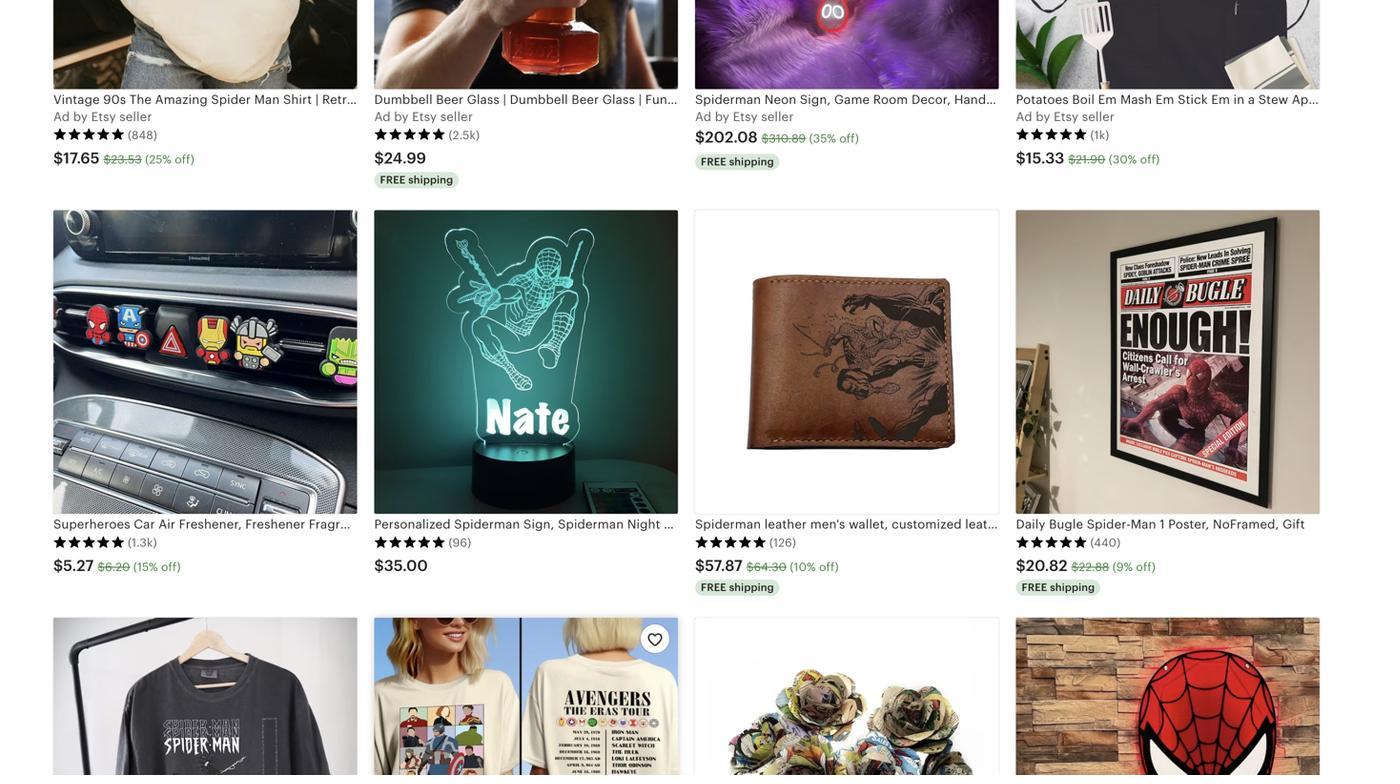 Task type: describe. For each thing, give the bounding box(es) containing it.
$ 17.65 $ 23.53 (25% off)
[[53, 150, 194, 167]]

$ 15.33 $ 21.90 (30% off)
[[1016, 150, 1160, 167]]

shipping inside "$ 57.87 $ 64.30 (10% off) free shipping"
[[729, 582, 774, 594]]

$ 57.87 $ 64.30 (10% off) free shipping
[[695, 557, 839, 594]]

spiderman neon sign, game room decor,  handmade neon sign, gamer gift, christmas gift, personalized gift, football neon sign, superhero sign image
[[695, 0, 999, 89]]

(10%
[[790, 561, 816, 574]]

off) for 15.33
[[1140, 153, 1160, 166]]

23.53
[[111, 153, 142, 166]]

2 a d b y etsy seller from the left
[[374, 110, 473, 124]]

5 out of 5 stars image for (96)
[[374, 536, 446, 549]]

1
[[1160, 517, 1165, 532]]

5 out of 5 stars image for (126)
[[695, 536, 767, 549]]

shipping inside the $ 24.99 free shipping
[[408, 174, 453, 186]]

vintage 90s the amazing spider man shirt | retro spiderman comic shirt | spider-man across the spider-verse shirt | superhero shirt image
[[53, 0, 357, 89]]

$ 24.99 free shipping
[[374, 150, 453, 186]]

noframed,
[[1213, 517, 1279, 532]]

off) for 20.82
[[1136, 561, 1156, 574]]

b for (2.5k)
[[394, 110, 402, 124]]

y inside a d b y etsy seller $ 202.08 $ 310.89 (35% off)
[[723, 110, 730, 124]]

24.99
[[384, 150, 426, 167]]

a d b y etsy seller $ 202.08 $ 310.89 (35% off)
[[695, 110, 859, 146]]

$ 35.00
[[374, 557, 428, 575]]

superheroes car air freshener, freshener fragrance,  novelty car diffusers, super hero car air freshener image
[[53, 210, 357, 514]]

5 out of 5 stars image for (1.3k)
[[53, 536, 125, 549]]

d for (1k)
[[1025, 110, 1033, 124]]

gift
[[1283, 517, 1305, 532]]

daily
[[1016, 517, 1046, 532]]

off) for 5.27
[[161, 561, 181, 574]]

spider-
[[1087, 517, 1131, 532]]

free shipping
[[701, 156, 774, 168]]

d for (848)
[[62, 110, 70, 124]]

64.30
[[754, 561, 787, 574]]

$ inside $ 17.65 $ 23.53 (25% off)
[[103, 153, 111, 166]]

35.00
[[384, 557, 428, 575]]

free inside "$ 57.87 $ 64.30 (10% off) free shipping"
[[701, 582, 727, 594]]

seller inside a d b y etsy seller $ 202.08 $ 310.89 (35% off)
[[761, 110, 794, 124]]

free inside the $ 24.99 free shipping
[[380, 174, 406, 186]]

310.89
[[769, 132, 806, 145]]

poster,
[[1169, 517, 1210, 532]]

5.27
[[63, 557, 94, 575]]

spiderman leather men's wallet, customized leather gift ideas for him, superheroes art wallet, peter parker avenger wallet, gift for him image
[[695, 210, 999, 514]]

shipping inside '$ 20.82 $ 22.88 (9% off) free shipping'
[[1050, 582, 1095, 594]]

seller for (1k)
[[1082, 110, 1115, 124]]

free inside '$ 20.82 $ 22.88 (9% off) free shipping'
[[1022, 582, 1048, 594]]

b for (1k)
[[1036, 110, 1044, 124]]

off) for 17.65
[[175, 153, 194, 166]]

20.82
[[1026, 557, 1068, 575]]

(848)
[[128, 129, 157, 142]]

y for (2.5k)
[[402, 110, 409, 124]]

5 out of 5 stars image for (440)
[[1016, 536, 1088, 549]]

(96)
[[449, 537, 471, 550]]

a for (848)
[[53, 110, 62, 124]]

daily bugle spider-man 1 poster, noframed, gift
[[1016, 517, 1305, 532]]

y for (1k)
[[1044, 110, 1051, 124]]

d for (2.5k)
[[383, 110, 391, 124]]

shipping down 202.08
[[729, 156, 774, 168]]

bugle
[[1049, 517, 1084, 532]]

$ 5.27 $ 6.20 (15% off)
[[53, 557, 181, 575]]



Task type: vqa. For each thing, say whether or not it's contained in the screenshot.
fourth a from left
yes



Task type: locate. For each thing, give the bounding box(es) containing it.
etsy inside a d b y etsy seller $ 202.08 $ 310.89 (35% off)
[[733, 110, 758, 124]]

3 a from the left
[[695, 110, 704, 124]]

$ inside $ 15.33 $ 21.90 (30% off)
[[1069, 153, 1076, 166]]

y up '17.65'
[[81, 110, 88, 124]]

shipping down 24.99
[[408, 174, 453, 186]]

5 out of 5 stars image up 5.27 in the left of the page
[[53, 536, 125, 549]]

personalized spiderman sign, spiderman night light, superhero night light, personalized night light, led night light sign, remote control image
[[374, 210, 678, 514]]

4 etsy from the left
[[1054, 110, 1079, 124]]

(9%
[[1113, 561, 1133, 574]]

a d b y etsy seller up (1k)
[[1016, 110, 1115, 124]]

b for (848)
[[73, 110, 81, 124]]

1 horizontal spatial a d b y etsy seller
[[374, 110, 473, 124]]

(35%
[[809, 132, 836, 145]]

man
[[1131, 517, 1157, 532]]

b up '17.65'
[[73, 110, 81, 124]]

3 y from the left
[[723, 110, 730, 124]]

seller up 310.89
[[761, 110, 794, 124]]

d inside a d b y etsy seller $ 202.08 $ 310.89 (35% off)
[[704, 110, 712, 124]]

5 out of 5 stars image up 35.00
[[374, 536, 446, 549]]

off) for 57.87
[[819, 561, 839, 574]]

4 seller from the left
[[1082, 110, 1115, 124]]

etsy
[[91, 110, 116, 124], [412, 110, 437, 124], [733, 110, 758, 124], [1054, 110, 1079, 124]]

(440)
[[1091, 537, 1121, 550]]

(30%
[[1109, 153, 1137, 166]]

5 out of 5 stars image for (2.5k)
[[374, 128, 446, 141]]

b up "15.33"
[[1036, 110, 1044, 124]]

5 out of 5 stars image up 57.87
[[695, 536, 767, 549]]

1 seller from the left
[[119, 110, 152, 124]]

avengers the eras tour shirt, marvel super hero sweatshirt, scarlet witch, hulk shirts, black widow tee, spiderman, winter soldier, iron man image
[[374, 618, 678, 775]]

off) inside '$ 20.82 $ 22.88 (9% off) free shipping'
[[1136, 561, 1156, 574]]

seller up (2.5k)
[[440, 110, 473, 124]]

etsy up 202.08
[[733, 110, 758, 124]]

$ 20.82 $ 22.88 (9% off) free shipping
[[1016, 557, 1156, 594]]

shipping
[[729, 156, 774, 168], [408, 174, 453, 186], [729, 582, 774, 594], [1050, 582, 1095, 594]]

$ inside the $ 5.27 $ 6.20 (15% off)
[[98, 561, 105, 574]]

a d b y etsy seller
[[53, 110, 152, 124], [374, 110, 473, 124], [1016, 110, 1115, 124]]

b inside a d b y etsy seller $ 202.08 $ 310.89 (35% off)
[[715, 110, 723, 124]]

5 out of 5 stars image up 24.99
[[374, 128, 446, 141]]

seller for (848)
[[119, 110, 152, 124]]

off) right (15%
[[161, 561, 181, 574]]

free down 20.82
[[1022, 582, 1048, 594]]

4 a from the left
[[1016, 110, 1025, 124]]

(15%
[[133, 561, 158, 574]]

5 out of 5 stars image down bugle
[[1016, 536, 1088, 549]]

(1.3k)
[[128, 537, 157, 550]]

dumbbell beer glass | dumbbell beer glass | funny beer mug | beer mugs for men | funny beer glasses | by gemsho glass image
[[374, 0, 678, 89]]

5 out of 5 stars image for (1k)
[[1016, 128, 1088, 141]]

y for (848)
[[81, 110, 88, 124]]

shipping down 22.88
[[1050, 582, 1095, 594]]

etsy up "15.33"
[[1054, 110, 1079, 124]]

off) inside a d b y etsy seller $ 202.08 $ 310.89 (35% off)
[[839, 132, 859, 145]]

57.87
[[705, 557, 743, 575]]

free down 57.87
[[701, 582, 727, 594]]

off) right (35%
[[839, 132, 859, 145]]

a d b y etsy seller up (848) on the top of page
[[53, 110, 152, 124]]

etsy up 24.99
[[412, 110, 437, 124]]

a d b y etsy seller up (2.5k)
[[374, 110, 473, 124]]

3 a d b y etsy seller from the left
[[1016, 110, 1115, 124]]

22.88
[[1079, 561, 1110, 574]]

5 out of 5 stars image up "15.33"
[[1016, 128, 1088, 141]]

2 horizontal spatial a d b y etsy seller
[[1016, 110, 1115, 124]]

daily bugle spider-man 1 poster, noframed, gift image
[[1016, 210, 1320, 514]]

off) inside $ 17.65 $ 23.53 (25% off)
[[175, 153, 194, 166]]

(1k)
[[1091, 129, 1110, 142]]

a d b y etsy seller for 15.33
[[1016, 110, 1115, 124]]

b up 202.08
[[715, 110, 723, 124]]

15.33
[[1026, 150, 1065, 167]]

shipping down 64.30
[[729, 582, 774, 594]]

d up 202.08
[[704, 110, 712, 124]]

free
[[701, 156, 727, 168], [380, 174, 406, 186], [701, 582, 727, 594], [1022, 582, 1048, 594]]

potatoes boil em mash em stick em in a stew apron, lord of the rings apron, lotr fan apron, hobbit apron,potato taters apron,women men apron image
[[1016, 0, 1320, 89]]

2 b from the left
[[394, 110, 402, 124]]

d up "15.33"
[[1025, 110, 1033, 124]]

2 etsy from the left
[[412, 110, 437, 124]]

etsy for (2.5k)
[[412, 110, 437, 124]]

2 a from the left
[[374, 110, 383, 124]]

3 d from the left
[[704, 110, 712, 124]]

6.20
[[105, 561, 130, 574]]

a up free shipping
[[695, 110, 704, 124]]

superhero head 3d looking layered acrylic sign.  backlit with red glow.  great for an awesome looking kid's or game room. image
[[1016, 618, 1320, 775]]

seller up (1k)
[[1082, 110, 1115, 124]]

off)
[[839, 132, 859, 145], [175, 153, 194, 166], [1140, 153, 1160, 166], [161, 561, 181, 574], [819, 561, 839, 574], [1136, 561, 1156, 574]]

2 d from the left
[[383, 110, 391, 124]]

a d b y etsy seller for 17.65
[[53, 110, 152, 124]]

off) right (30%
[[1140, 153, 1160, 166]]

y up "15.33"
[[1044, 110, 1051, 124]]

5 out of 5 stars image up '17.65'
[[53, 128, 125, 141]]

off) right (25%
[[175, 153, 194, 166]]

0 horizontal spatial a d b y etsy seller
[[53, 110, 152, 124]]

a for (1k)
[[1016, 110, 1025, 124]]

(25%
[[145, 153, 172, 166]]

d
[[62, 110, 70, 124], [383, 110, 391, 124], [704, 110, 712, 124], [1025, 110, 1033, 124]]

etsy for (848)
[[91, 110, 116, 124]]

1 a d b y etsy seller from the left
[[53, 110, 152, 124]]

1 y from the left
[[81, 110, 88, 124]]

(126)
[[770, 537, 796, 550]]

off) right (10%
[[819, 561, 839, 574]]

a inside a d b y etsy seller $ 202.08 $ 310.89 (35% off)
[[695, 110, 704, 124]]

comic book roses image
[[695, 618, 999, 775]]

y up 24.99
[[402, 110, 409, 124]]

off) inside the $ 5.27 $ 6.20 (15% off)
[[161, 561, 181, 574]]

a for (2.5k)
[[374, 110, 383, 124]]

3 seller from the left
[[761, 110, 794, 124]]

off) right (9%
[[1136, 561, 1156, 574]]

3 b from the left
[[715, 110, 723, 124]]

3 etsy from the left
[[733, 110, 758, 124]]

5 out of 5 stars image for (848)
[[53, 128, 125, 141]]

a up the $ 24.99 free shipping
[[374, 110, 383, 124]]

2 y from the left
[[402, 110, 409, 124]]

1 a from the left
[[53, 110, 62, 124]]

5 out of 5 stars image
[[53, 128, 125, 141], [374, 128, 446, 141], [1016, 128, 1088, 141], [53, 536, 125, 549], [374, 536, 446, 549], [695, 536, 767, 549], [1016, 536, 1088, 549]]

a up $ 15.33 $ 21.90 (30% off) in the top of the page
[[1016, 110, 1025, 124]]

y up 202.08
[[723, 110, 730, 124]]

seller up (848) on the top of page
[[119, 110, 152, 124]]

21.90
[[1076, 153, 1106, 166]]

(2.5k)
[[449, 129, 480, 142]]

b
[[73, 110, 81, 124], [394, 110, 402, 124], [715, 110, 723, 124], [1036, 110, 1044, 124]]

seller for (2.5k)
[[440, 110, 473, 124]]

90s vintage black suit spidey comfort colors t-shirt, retro superhero shirt, comic book shirt, marvel lover gift, spiderman tshirt image
[[53, 618, 357, 775]]

1 etsy from the left
[[91, 110, 116, 124]]

d up 24.99
[[383, 110, 391, 124]]

4 y from the left
[[1044, 110, 1051, 124]]

2 seller from the left
[[440, 110, 473, 124]]

etsy up $ 17.65 $ 23.53 (25% off)
[[91, 110, 116, 124]]

off) inside $ 15.33 $ 21.90 (30% off)
[[1140, 153, 1160, 166]]

4 b from the left
[[1036, 110, 1044, 124]]

seller
[[119, 110, 152, 124], [440, 110, 473, 124], [761, 110, 794, 124], [1082, 110, 1115, 124]]

b up 24.99
[[394, 110, 402, 124]]

4 d from the left
[[1025, 110, 1033, 124]]

202.08
[[705, 129, 758, 146]]

a up $ 17.65 $ 23.53 (25% off)
[[53, 110, 62, 124]]

$
[[695, 129, 705, 146], [762, 132, 769, 145], [53, 150, 63, 167], [374, 150, 384, 167], [1016, 150, 1026, 167], [103, 153, 111, 166], [1069, 153, 1076, 166], [53, 557, 63, 575], [374, 557, 384, 575], [695, 557, 705, 575], [1016, 557, 1026, 575], [98, 561, 105, 574], [747, 561, 754, 574], [1072, 561, 1079, 574]]

off) inside "$ 57.87 $ 64.30 (10% off) free shipping"
[[819, 561, 839, 574]]

d up '17.65'
[[62, 110, 70, 124]]

17.65
[[63, 150, 100, 167]]

a
[[53, 110, 62, 124], [374, 110, 383, 124], [695, 110, 704, 124], [1016, 110, 1025, 124]]

etsy for (1k)
[[1054, 110, 1079, 124]]

y
[[81, 110, 88, 124], [402, 110, 409, 124], [723, 110, 730, 124], [1044, 110, 1051, 124]]

free down 202.08
[[701, 156, 727, 168]]

$ inside the $ 24.99 free shipping
[[374, 150, 384, 167]]

1 d from the left
[[62, 110, 70, 124]]

1 b from the left
[[73, 110, 81, 124]]

free down 24.99
[[380, 174, 406, 186]]



